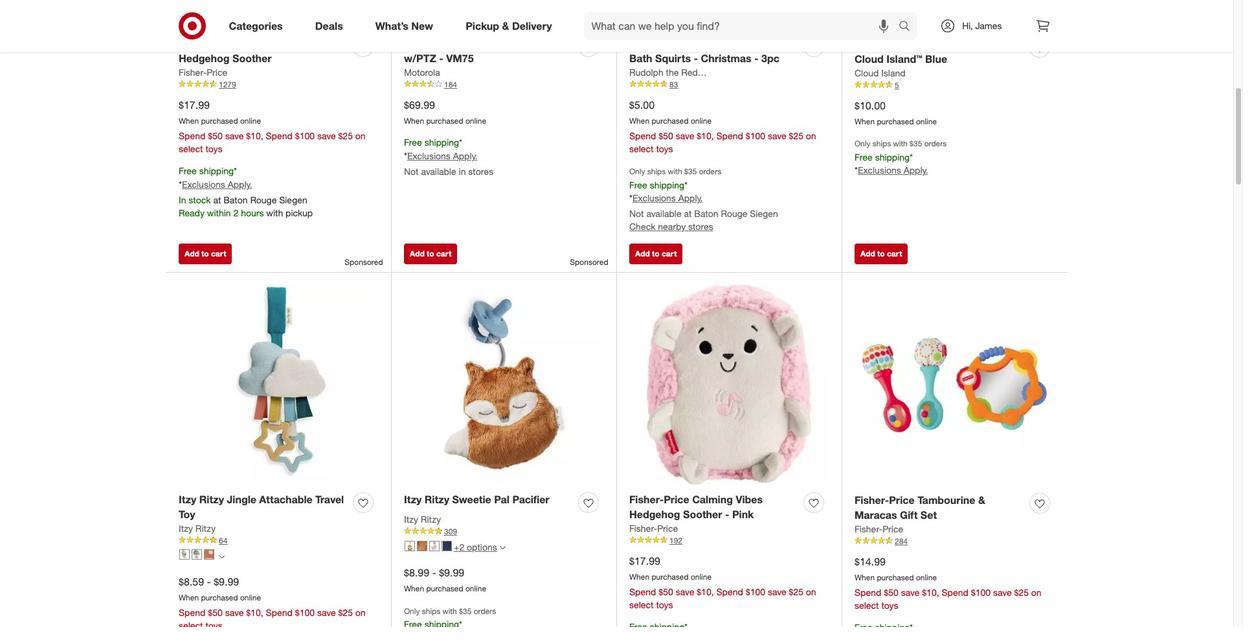Task type: describe. For each thing, give the bounding box(es) containing it.
rudolph for rudolph the red-nosed reindeer
[[630, 67, 664, 78]]

when for motorola 5" video baby monitor w/ptz - vm75
[[404, 116, 424, 125]]

+2 options button
[[399, 537, 512, 558]]

pal
[[494, 493, 510, 506]]

what's new
[[376, 19, 434, 32]]

- inside $8.59 - $9.99 when purchased online spend $50 save $10, spend $100 save $25 on select toys
[[207, 575, 211, 588]]

online inside $8.99 - $9.99 when purchased online
[[466, 584, 487, 593]]

when for fisher-price tambourine & maracas gift set
[[855, 572, 875, 582]]

free shipping * * exclusions apply. in stock at  baton rouge siegen ready within 2 hours with pickup
[[179, 165, 313, 218]]

gift
[[900, 508, 918, 521]]

exclusions apply. button for motorola 5" video baby monitor w/ptz - vm75
[[407, 150, 478, 163]]

deals link
[[304, 12, 359, 40]]

add to cart for $5.00
[[636, 249, 677, 258]]

james
[[976, 20, 1003, 31]]

bath
[[630, 52, 653, 65]]

$10, for fisher-price calming vibes hedgehog soother - pink
[[697, 587, 714, 598]]

with for only ships with $35 orders free shipping * * exclusions apply.
[[894, 139, 908, 149]]

sweetie
[[452, 493, 492, 506]]

192 link
[[630, 535, 829, 546]]

fisher-price calming vibes hedgehog soother - pink link
[[630, 492, 799, 522]]

delivery
[[512, 19, 552, 32]]

5
[[895, 80, 900, 90]]

$100 for rudolph the red-nosed reindeer bath squirts - christmas - 3pc
[[746, 131, 766, 142]]

n'
[[982, 38, 992, 51]]

& inside pickup & delivery link
[[502, 19, 510, 32]]

fisher- inside fisher-price calming vibes hedgehog soother
[[179, 37, 213, 50]]

free inside free shipping * * exclusions apply. not available in stores
[[404, 137, 422, 148]]

only ships with $35 orders free shipping * * exclusions apply.
[[855, 139, 947, 176]]

baby inside motorola 5" video baby monitor w/ptz - vm75
[[495, 37, 520, 50]]

exclusions inside only ships with $35 orders free shipping * * exclusions apply. not available at baton rouge siegen check nearby stores
[[633, 193, 676, 204]]

reindeer for rudolph the red-nosed reindeer bath squirts - christmas - 3pc
[[751, 37, 795, 50]]

toys for fisher-price calming vibes hedgehog soother
[[206, 143, 223, 154]]

free inside free shipping * * exclusions apply. in stock at  baton rouge siegen ready within 2 hours with pickup
[[179, 165, 197, 177]]

$50 for fisher-price tambourine & maracas gift set
[[884, 587, 899, 598]]

$10, inside $8.59 - $9.99 when purchased online spend $50 save $10, spend $100 save $25 on select toys
[[246, 607, 263, 618]]

sleep
[[951, 38, 979, 51]]

the for rudolph the red-nosed reindeer bath squirts - christmas - 3pc
[[674, 37, 689, 50]]

192
[[670, 535, 683, 545]]

rudolph the red-nosed reindeer link
[[630, 66, 768, 79]]

& inside fisher-price tambourine & maracas gift set
[[979, 494, 986, 507]]

cloud island
[[855, 67, 906, 78]]

not inside free shipping * * exclusions apply. not available in stores
[[404, 166, 419, 177]]

shipping inside only ships with $35 orders free shipping * * exclusions apply. not available at baton rouge siegen check nearby stores
[[650, 179, 685, 190]]

fisher-price calming vibes hedgehog soother link
[[179, 36, 348, 66]]

$5.00
[[630, 98, 655, 111]]

vibes for fisher-price calming vibes hedgehog soother
[[285, 37, 312, 50]]

fisher-price link for fisher-price calming vibes hedgehog soother
[[179, 66, 228, 79]]

itzy ritzy jingle attachable travel toy link
[[179, 492, 348, 522]]

with inside free shipping * * exclusions apply. in stock at  baton rouge siegen ready within 2 hours with pickup
[[266, 207, 283, 218]]

1 horizontal spatial mushroom image
[[442, 541, 452, 551]]

$17.99 when purchased online spend $50 save $10, spend $100 save $25 on select toys for fisher-price calming vibes hedgehog soother - pink
[[630, 554, 817, 611]]

hours
[[241, 207, 264, 218]]

ritzy for itzy ritzy jingle attachable travel toy link
[[199, 493, 224, 506]]

when for baby boys' quilted sleep n' play - cloud island™ blue
[[855, 116, 875, 126]]

video
[[465, 37, 493, 50]]

soother for fisher-price calming vibes hedgehog soother
[[233, 52, 272, 65]]

+2 options
[[454, 542, 497, 553]]

purchased for rudolph the red-nosed reindeer bath squirts - christmas - 3pc
[[652, 116, 689, 125]]

5 link
[[855, 79, 1055, 91]]

available inside only ships with $35 orders free shipping * * exclusions apply. not available at baton rouge siegen check nearby stores
[[647, 208, 682, 219]]

toys inside $8.59 - $9.99 when purchased online spend $50 save $10, spend $100 save $25 on select toys
[[206, 620, 223, 627]]

$8.59 - $9.99 when purchased online spend $50 save $10, spend $100 save $25 on select toys
[[179, 575, 366, 627]]

$25 for fisher-price tambourine & maracas gift set
[[1015, 587, 1029, 598]]

shipping inside free shipping * * exclusions apply. not available in stores
[[425, 137, 459, 148]]

motorola for motorola
[[404, 67, 440, 78]]

only ships with $35 orders
[[404, 606, 496, 616]]

purchased for fisher-price calming vibes hedgehog soother
[[201, 116, 238, 125]]

- inside fisher-price calming vibes hedgehog soother - pink
[[726, 508, 730, 521]]

select for fisher-price tambourine & maracas gift set
[[855, 600, 879, 611]]

apply. inside free shipping * * exclusions apply. not available in stores
[[453, 151, 478, 162]]

fisher-price tambourine & maracas gift set
[[855, 494, 986, 521]]

2 vertical spatial only
[[404, 606, 420, 616]]

orders for $10.00
[[925, 139, 947, 149]]

maracas
[[855, 508, 898, 521]]

online for baby boys' quilted sleep n' play - cloud island™ blue
[[917, 116, 937, 126]]

hi, james
[[963, 20, 1003, 31]]

$8.59
[[179, 575, 204, 588]]

$8.99
[[404, 566, 430, 579]]

at inside free shipping * * exclusions apply. in stock at  baton rouge siegen ready within 2 hours with pickup
[[213, 195, 221, 206]]

nearby
[[658, 221, 686, 232]]

set
[[921, 508, 937, 521]]

184
[[444, 79, 457, 89]]

rainbow image
[[192, 550, 202, 560]]

0 horizontal spatial $35
[[459, 606, 472, 616]]

boys'
[[883, 38, 910, 51]]

baby boys' quilted sleep n' play - cloud island™ blue link
[[855, 37, 1025, 67]]

cart for $10.00
[[888, 249, 903, 258]]

to for $10.00
[[878, 249, 885, 258]]

toys for fisher-price calming vibes hedgehog soother - pink
[[657, 599, 673, 611]]

vm75
[[446, 52, 474, 65]]

$25 for fisher-price calming vibes hedgehog soother
[[338, 131, 353, 142]]

$10, for rudolph the red-nosed reindeer bath squirts - christmas - 3pc
[[697, 131, 714, 142]]

baby boys' quilted sleep n' play - cloud island™ blue
[[855, 38, 1023, 65]]

1279 link
[[179, 79, 378, 90]]

284 link
[[855, 535, 1055, 547]]

price inside fisher-price tambourine & maracas gift set
[[890, 494, 915, 507]]

red- for rudolph the red-nosed reindeer
[[682, 67, 702, 78]]

siegen inside only ships with $35 orders free shipping * * exclusions apply. not available at baton rouge siegen check nearby stores
[[750, 208, 779, 219]]

cart for $69.99
[[437, 249, 452, 258]]

exclusions inside free shipping * * exclusions apply. in stock at  baton rouge siegen ready within 2 hours with pickup
[[182, 179, 225, 190]]

all colors element
[[219, 552, 225, 560]]

fisher-price tambourine & maracas gift set link
[[855, 493, 1025, 523]]

rudolph the red-nosed reindeer
[[630, 67, 768, 78]]

purchased for fisher-price calming vibes hedgehog soother - pink
[[652, 572, 689, 581]]

attachable
[[259, 493, 313, 506]]

stores inside only ships with $35 orders free shipping * * exclusions apply. not available at baton rouge siegen check nearby stores
[[689, 221, 714, 232]]

purchased for fisher-price tambourine & maracas gift set
[[877, 572, 914, 582]]

add to cart button for $17.99
[[179, 244, 232, 264]]

christmas
[[701, 52, 752, 65]]

itzy ritzy sweetie pal pacifier link
[[404, 492, 550, 507]]

what's
[[376, 19, 409, 32]]

hi,
[[963, 20, 973, 31]]

stores inside free shipping * * exclusions apply. not available in stores
[[469, 166, 494, 177]]

sponsored for motorola 5" video baby monitor w/ptz - vm75
[[570, 257, 609, 267]]

pacifier
[[513, 493, 550, 506]]

rouge inside free shipping * * exclusions apply. in stock at  baton rouge siegen ready within 2 hours with pickup
[[250, 195, 277, 206]]

hedgehog for fisher-price calming vibes hedgehog soother
[[179, 52, 230, 65]]

184 link
[[404, 79, 604, 90]]

when for rudolph the red-nosed reindeer bath squirts - christmas - 3pc
[[630, 116, 650, 125]]

$50 for rudolph the red-nosed reindeer bath squirts - christmas - 3pc
[[659, 131, 674, 142]]

sponsored for fisher-price calming vibes hedgehog soother
[[345, 257, 383, 267]]

cart for $5.00
[[662, 249, 677, 258]]

3pc
[[762, 52, 780, 65]]

ships for $5.00
[[648, 167, 666, 177]]

soother for fisher-price calming vibes hedgehog soother - pink
[[683, 508, 723, 521]]

1279
[[219, 79, 236, 89]]

$8.99 - $9.99 when purchased online
[[404, 566, 487, 593]]

add to cart button for $10.00
[[855, 244, 908, 264]]

$14.99 when purchased online spend $50 save $10, spend $100 save $25 on select toys
[[855, 555, 1042, 611]]

online for fisher-price tambourine & maracas gift set
[[917, 572, 937, 582]]

baton inside free shipping * * exclusions apply. in stock at  baton rouge siegen ready within 2 hours with pickup
[[224, 195, 248, 206]]

ships for $10.00
[[873, 139, 892, 149]]

island™
[[887, 52, 923, 65]]

pickup & delivery link
[[455, 12, 569, 40]]

$100 for fisher-price calming vibes hedgehog soother
[[295, 131, 315, 142]]

motorola for motorola 5" video baby monitor w/ptz - vm75
[[404, 37, 449, 50]]

ritzy for itzy ritzy sweetie pal pacifier link
[[425, 493, 450, 506]]

in
[[179, 195, 186, 206]]

itzy ritzy for itzy ritzy jingle attachable travel toy
[[179, 523, 216, 534]]

$9.99 for $8.99
[[439, 566, 465, 579]]

ritzy for itzy ritzy jingle attachable travel toy itzy ritzy link
[[196, 523, 216, 534]]

motorola link
[[404, 66, 440, 79]]

free shipping * * exclusions apply. not available in stores
[[404, 137, 494, 177]]

$50 for fisher-price calming vibes hedgehog soother
[[208, 131, 223, 142]]

$10, for fisher-price tambourine & maracas gift set
[[923, 587, 940, 598]]

only for $5.00
[[630, 167, 646, 177]]

apply. inside only ships with $35 orders free shipping * * exclusions apply. not available at baton rouge siegen check nearby stores
[[679, 193, 703, 204]]

ready
[[179, 207, 205, 218]]

not inside only ships with $35 orders free shipping * * exclusions apply. not available at baton rouge siegen check nearby stores
[[630, 208, 644, 219]]

stock
[[189, 195, 211, 206]]

hedgehog for fisher-price calming vibes hedgehog soother - pink
[[630, 508, 681, 521]]

$10.00 when purchased online
[[855, 99, 937, 126]]

- up 'rudolph the red-nosed reindeer'
[[694, 52, 698, 65]]

nosed for rudolph the red-nosed reindeer bath squirts - christmas - 3pc
[[716, 37, 748, 50]]

categories
[[229, 19, 283, 32]]

on for fisher-price tambourine & maracas gift set
[[1032, 587, 1042, 598]]

309 link
[[404, 526, 604, 537]]

pickup
[[466, 19, 500, 32]]

when inside $8.99 - $9.99 when purchased online
[[404, 584, 424, 593]]

309
[[444, 527, 457, 536]]

online for motorola 5" video baby monitor w/ptz - vm75
[[466, 116, 487, 125]]

exclusions apply. button for rudolph the red-nosed reindeer bath squirts - christmas - 3pc
[[633, 192, 703, 205]]

categories link
[[218, 12, 299, 40]]

add for $69.99
[[410, 249, 425, 258]]

play
[[995, 38, 1016, 51]]

vibes for fisher-price calming vibes hedgehog soother - pink
[[736, 493, 763, 506]]

64
[[219, 535, 228, 545]]

only for $10.00
[[855, 139, 871, 149]]

itzy ritzy jingle attachable travel toy
[[179, 493, 344, 521]]

itzy ritzy link for itzy ritzy jingle attachable travel toy
[[179, 522, 216, 535]]

fisher- inside fisher-price tambourine & maracas gift set
[[855, 494, 890, 507]]

purchased inside $8.59 - $9.99 when purchased online spend $50 save $10, spend $100 save $25 on select toys
[[201, 592, 238, 602]]

at inside only ships with $35 orders free shipping * * exclusions apply. not available at baton rouge siegen check nearby stores
[[684, 208, 692, 219]]



Task type: vqa. For each thing, say whether or not it's contained in the screenshot.
right the Fisher-Price link
yes



Task type: locate. For each thing, give the bounding box(es) containing it.
1 horizontal spatial baby
[[855, 38, 880, 51]]

0 vertical spatial $17.99
[[179, 98, 210, 111]]

2 vertical spatial ships
[[422, 606, 441, 616]]

1 add to cart from the left
[[185, 249, 226, 258]]

add for $17.99
[[185, 249, 199, 258]]

the
[[674, 37, 689, 50], [666, 67, 679, 78]]

rudolph for rudolph the red-nosed reindeer bath squirts - christmas - 3pc
[[630, 37, 671, 50]]

reindeer for rudolph the red-nosed reindeer
[[731, 67, 768, 78]]

select inside $8.59 - $9.99 when purchased online spend $50 save $10, spend $100 save $25 on select toys
[[179, 620, 203, 627]]

mushroom image right rainbow 'icon'
[[204, 550, 214, 560]]

2 rudolph from the top
[[630, 67, 664, 78]]

when inside the $69.99 when purchased online
[[404, 116, 424, 125]]

toy
[[179, 508, 195, 521]]

- inside $8.99 - $9.99 when purchased online
[[432, 566, 436, 579]]

5"
[[451, 37, 462, 50]]

0 horizontal spatial stores
[[469, 166, 494, 177]]

0 vertical spatial vibes
[[285, 37, 312, 50]]

1 vertical spatial calming
[[693, 493, 733, 506]]

0 vertical spatial cloud
[[855, 52, 884, 65]]

ritzy for itzy ritzy link corresponding to itzy ritzy sweetie pal pacifier
[[421, 514, 441, 525]]

online for fisher-price calming vibes hedgehog soother
[[240, 116, 261, 125]]

toys inside $5.00 when purchased online spend $50 save $10, spend $100 save $25 on select toys
[[657, 143, 673, 154]]

0 vertical spatial rudolph
[[630, 37, 671, 50]]

3 add to cart from the left
[[636, 249, 677, 258]]

itzy ritzy link down toy
[[179, 522, 216, 535]]

add to cart button
[[179, 244, 232, 264], [404, 244, 458, 264], [630, 244, 683, 264], [855, 244, 908, 264]]

rudolph down bath
[[630, 67, 664, 78]]

rudolph the red-nosed reindeer bath squirts - christmas - 3pc
[[630, 37, 795, 65]]

fisher-price calming vibes hedgehog soother
[[179, 37, 312, 65]]

1 horizontal spatial available
[[647, 208, 682, 219]]

$10.00
[[855, 99, 886, 112]]

the up squirts
[[674, 37, 689, 50]]

new
[[412, 19, 434, 32]]

baton up 2
[[224, 195, 248, 206]]

not left in
[[404, 166, 419, 177]]

on inside $14.99 when purchased online spend $50 save $10, spend $100 save $25 on select toys
[[1032, 587, 1042, 598]]

purchased inside the $69.99 when purchased online
[[427, 116, 464, 125]]

0 vertical spatial orders
[[925, 139, 947, 149]]

- right the play
[[1019, 38, 1023, 51]]

1 vertical spatial at
[[684, 208, 692, 219]]

calming for fisher-price calming vibes hedgehog soother - pink
[[693, 493, 733, 506]]

pink image
[[430, 541, 440, 551]]

$50 down all colors image
[[208, 607, 223, 618]]

$25 for rudolph the red-nosed reindeer bath squirts - christmas - 3pc
[[789, 131, 804, 142]]

itzy inside itzy ritzy jingle attachable travel toy
[[179, 493, 196, 506]]

0 vertical spatial hedgehog
[[179, 52, 230, 65]]

$50 inside $8.59 - $9.99 when purchased online spend $50 save $10, spend $100 save $25 on select toys
[[208, 607, 223, 618]]

free down $69.99
[[404, 137, 422, 148]]

shipping inside free shipping * * exclusions apply. in stock at  baton rouge siegen ready within 2 hours with pickup
[[199, 165, 234, 177]]

ritzy up rainbow 'icon'
[[196, 523, 216, 534]]

1 horizontal spatial $17.99
[[630, 554, 661, 567]]

motorola inside motorola 5" video baby monitor w/ptz - vm75
[[404, 37, 449, 50]]

itzy ritzy link for itzy ritzy sweetie pal pacifier
[[404, 513, 441, 526]]

0 horizontal spatial rouge
[[250, 195, 277, 206]]

3 cart from the left
[[662, 249, 677, 258]]

1 horizontal spatial stores
[[689, 221, 714, 232]]

0 horizontal spatial calming
[[242, 37, 282, 50]]

0 vertical spatial red-
[[692, 37, 716, 50]]

0 vertical spatial &
[[502, 19, 510, 32]]

calming for fisher-price calming vibes hedgehog soother
[[242, 37, 282, 50]]

apply. inside only ships with $35 orders free shipping * * exclusions apply.
[[904, 165, 929, 176]]

fisher-price calming vibes hedgehog soother image
[[179, 0, 378, 29], [179, 0, 378, 29]]

$35 down $8.99 - $9.99 when purchased online
[[459, 606, 472, 616]]

1 vertical spatial $17.99 when purchased online spend $50 save $10, spend $100 save $25 on select toys
[[630, 554, 817, 611]]

rudolph inside rudolph the red-nosed reindeer bath squirts - christmas - 3pc
[[630, 37, 671, 50]]

cart for $17.99
[[211, 249, 226, 258]]

$9.99 inside $8.99 - $9.99 when purchased online
[[439, 566, 465, 579]]

1 vertical spatial rouge
[[721, 208, 748, 219]]

1 horizontal spatial at
[[684, 208, 692, 219]]

ships down $8.99 - $9.99 when purchased online
[[422, 606, 441, 616]]

not up check
[[630, 208, 644, 219]]

purchased down $8.59
[[201, 592, 238, 602]]

2 horizontal spatial ships
[[873, 139, 892, 149]]

vibes inside fisher-price calming vibes hedgehog soother - pink
[[736, 493, 763, 506]]

the up 83
[[666, 67, 679, 78]]

free
[[404, 137, 422, 148], [855, 151, 873, 162], [179, 165, 197, 177], [630, 179, 648, 190]]

What can we help you find? suggestions appear below search field
[[584, 12, 903, 40]]

exclusions down the $69.99 when purchased online
[[407, 151, 451, 162]]

cloud left island
[[855, 67, 879, 78]]

free down $10.00
[[855, 151, 873, 162]]

0 horizontal spatial itzy ritzy
[[179, 523, 216, 534]]

price
[[213, 37, 239, 50], [207, 67, 228, 78], [664, 493, 690, 506], [890, 494, 915, 507], [658, 523, 678, 534], [883, 523, 904, 534]]

2 horizontal spatial fisher-price link
[[855, 523, 904, 535]]

within
[[207, 207, 231, 218]]

pickup
[[286, 207, 313, 218]]

calming down categories
[[242, 37, 282, 50]]

1 horizontal spatial orders
[[699, 167, 722, 177]]

fisher-
[[179, 37, 213, 50], [179, 67, 207, 78], [630, 493, 664, 506], [855, 494, 890, 507], [630, 523, 658, 534], [855, 523, 883, 534]]

itzy ritzy link
[[404, 513, 441, 526], [179, 522, 216, 535]]

$35
[[910, 139, 923, 149], [685, 167, 697, 177], [459, 606, 472, 616]]

only inside only ships with $35 orders free shipping * * exclusions apply. not available at baton rouge siegen check nearby stores
[[630, 167, 646, 177]]

to for $17.99
[[202, 249, 209, 258]]

1 vertical spatial cloud
[[855, 67, 879, 78]]

purchased down $10.00
[[877, 116, 914, 126]]

0 horizontal spatial ships
[[422, 606, 441, 616]]

on for fisher-price calming vibes hedgehog soother
[[356, 131, 366, 142]]

$17.99 when purchased online spend $50 save $10, spend $100 save $25 on select toys down 192 link
[[630, 554, 817, 611]]

- left 3pc
[[755, 52, 759, 65]]

add to cart button for $69.99
[[404, 244, 458, 264]]

calming inside fisher-price calming vibes hedgehog soother
[[242, 37, 282, 50]]

ritzy left jingle
[[199, 493, 224, 506]]

1 vertical spatial baton
[[695, 208, 719, 219]]

free up check
[[630, 179, 648, 190]]

- right $8.99
[[432, 566, 436, 579]]

apply. inside free shipping * * exclusions apply. in stock at  baton rouge siegen ready within 2 hours with pickup
[[228, 179, 252, 190]]

1 vertical spatial ships
[[648, 167, 666, 177]]

1 vertical spatial siegen
[[750, 208, 779, 219]]

$69.99 when purchased online
[[404, 98, 487, 125]]

baby inside baby boys' quilted sleep n' play - cloud island™ blue
[[855, 38, 880, 51]]

exclusions apply. button up nearby
[[633, 192, 703, 205]]

fisher-price for fisher-price calming vibes hedgehog soother - pink
[[630, 523, 678, 534]]

itzy ritzy
[[404, 514, 441, 525], [179, 523, 216, 534]]

0 vertical spatial siegen
[[279, 195, 308, 206]]

pink
[[733, 508, 754, 521]]

exclusions inside free shipping * * exclusions apply. not available in stores
[[407, 151, 451, 162]]

$17.99 when purchased online spend $50 save $10, spend $100 save $25 on select toys for fisher-price calming vibes hedgehog soother
[[179, 98, 366, 154]]

exclusions apply. button up in
[[407, 150, 478, 163]]

fisher- inside fisher-price calming vibes hedgehog soother - pink
[[630, 493, 664, 506]]

0 horizontal spatial mushroom image
[[204, 550, 214, 560]]

online inside $10.00 when purchased online
[[917, 116, 937, 126]]

online inside $8.59 - $9.99 when purchased online spend $50 save $10, spend $100 save $25 on select toys
[[240, 592, 261, 602]]

2 motorola from the top
[[404, 67, 440, 78]]

$35 inside only ships with $35 orders free shipping * * exclusions apply.
[[910, 139, 923, 149]]

rouge
[[250, 195, 277, 206], [721, 208, 748, 219]]

on for fisher-price calming vibes hedgehog soother - pink
[[806, 587, 817, 598]]

1 vertical spatial not
[[630, 208, 644, 219]]

with down $10.00 when purchased online
[[894, 139, 908, 149]]

baby down pickup & delivery
[[495, 37, 520, 50]]

0 horizontal spatial fisher-price link
[[179, 66, 228, 79]]

orders down $10.00 when purchased online
[[925, 139, 947, 149]]

rudolph the red-nosed reindeer bath squirts - christmas - 3pc link
[[630, 36, 799, 66]]

exclusions apply. button up stock
[[182, 178, 252, 191]]

calming inside fisher-price calming vibes hedgehog soother - pink
[[693, 493, 733, 506]]

fisher-price up 192
[[630, 523, 678, 534]]

fisher-price link
[[179, 66, 228, 79], [630, 522, 678, 535], [855, 523, 904, 535]]

all colors image
[[219, 554, 225, 560]]

fisher-price link for fisher-price tambourine & maracas gift set
[[855, 523, 904, 535]]

$100 for fisher-price tambourine & maracas gift set
[[972, 587, 991, 598]]

1 horizontal spatial &
[[979, 494, 986, 507]]

exclusions
[[407, 151, 451, 162], [858, 165, 902, 176], [182, 179, 225, 190], [633, 193, 676, 204]]

to for $69.99
[[427, 249, 434, 258]]

0 horizontal spatial siegen
[[279, 195, 308, 206]]

online inside $5.00 when purchased online spend $50 save $10, spend $100 save $25 on select toys
[[691, 116, 712, 125]]

brown image
[[405, 541, 415, 551]]

shipping inside only ships with $35 orders free shipping * * exclusions apply.
[[876, 151, 910, 162]]

0 horizontal spatial at
[[213, 195, 221, 206]]

1 vertical spatial stores
[[689, 221, 714, 232]]

1 horizontal spatial not
[[630, 208, 644, 219]]

cloud inside baby boys' quilted sleep n' play - cloud island™ blue
[[855, 52, 884, 65]]

save
[[225, 131, 244, 142], [317, 131, 336, 142], [676, 131, 695, 142], [768, 131, 787, 142], [676, 587, 695, 598], [768, 587, 787, 598], [902, 587, 920, 598], [994, 587, 1012, 598], [225, 607, 244, 618], [317, 607, 336, 618]]

reindeer
[[751, 37, 795, 50], [731, 67, 768, 78]]

$50 down 83
[[659, 131, 674, 142]]

search button
[[894, 12, 925, 43]]

cloud image
[[179, 550, 190, 560]]

purchased inside $14.99 when purchased online spend $50 save $10, spend $100 save $25 on select toys
[[877, 572, 914, 582]]

siegen
[[279, 195, 308, 206], [750, 208, 779, 219]]

$9.99 down all colors image
[[214, 575, 239, 588]]

itzy ritzy up orange image
[[404, 514, 441, 525]]

284
[[895, 536, 908, 546]]

0 horizontal spatial $17.99
[[179, 98, 210, 111]]

in
[[459, 166, 466, 177]]

$25 inside $8.59 - $9.99 when purchased online spend $50 save $10, spend $100 save $25 on select toys
[[338, 607, 353, 618]]

exclusions apply. button for fisher-price calming vibes hedgehog soother
[[182, 178, 252, 191]]

motorola
[[404, 37, 449, 50], [404, 67, 440, 78]]

1 vertical spatial $35
[[685, 167, 697, 177]]

1 horizontal spatial ships
[[648, 167, 666, 177]]

1 add from the left
[[185, 249, 199, 258]]

0 vertical spatial calming
[[242, 37, 282, 50]]

soother down categories
[[233, 52, 272, 65]]

soother up 192 link
[[683, 508, 723, 521]]

2 cloud from the top
[[855, 67, 879, 78]]

toys for rudolph the red-nosed reindeer bath squirts - christmas - 3pc
[[657, 143, 673, 154]]

shipping up nearby
[[650, 179, 685, 190]]

2 cart from the left
[[437, 249, 452, 258]]

1 horizontal spatial $35
[[685, 167, 697, 177]]

$50 down 192
[[659, 587, 674, 598]]

when
[[179, 116, 199, 125], [404, 116, 424, 125], [630, 116, 650, 125], [855, 116, 875, 126], [630, 572, 650, 581], [855, 572, 875, 582], [404, 584, 424, 593], [179, 592, 199, 602]]

1 horizontal spatial sponsored
[[570, 257, 609, 267]]

fisher-price link for fisher-price calming vibes hedgehog soother - pink
[[630, 522, 678, 535]]

2 add from the left
[[410, 249, 425, 258]]

- left vm75
[[439, 52, 444, 65]]

cloud
[[855, 52, 884, 65], [855, 67, 879, 78]]

ships inside only ships with $35 orders free shipping * * exclusions apply.
[[873, 139, 892, 149]]

orders for $5.00
[[699, 167, 722, 177]]

the for rudolph the red-nosed reindeer
[[666, 67, 679, 78]]

2
[[234, 207, 239, 218]]

1 horizontal spatial fisher-price
[[630, 523, 678, 534]]

purchased down 1279
[[201, 116, 238, 125]]

0 horizontal spatial fisher-price
[[179, 67, 228, 78]]

$35 inside only ships with $35 orders free shipping * * exclusions apply. not available at baton rouge siegen check nearby stores
[[685, 167, 697, 177]]

$50 for fisher-price calming vibes hedgehog soother - pink
[[659, 587, 674, 598]]

what's new link
[[365, 12, 450, 40]]

motorola 5" video baby monitor w/ptz - vm75
[[404, 37, 562, 65]]

$50 down 1279
[[208, 131, 223, 142]]

soother inside fisher-price calming vibes hedgehog soother
[[233, 52, 272, 65]]

nosed down christmas
[[702, 67, 729, 78]]

exclusions up check
[[633, 193, 676, 204]]

1 horizontal spatial siegen
[[750, 208, 779, 219]]

$9.99 for $8.59
[[214, 575, 239, 588]]

cart
[[211, 249, 226, 258], [437, 249, 452, 258], [662, 249, 677, 258], [888, 249, 903, 258]]

fisher-price link down maracas
[[855, 523, 904, 535]]

$100 inside $5.00 when purchased online spend $50 save $10, spend $100 save $25 on select toys
[[746, 131, 766, 142]]

1 horizontal spatial vibes
[[736, 493, 763, 506]]

1 vertical spatial only
[[630, 167, 646, 177]]

0 horizontal spatial orders
[[474, 606, 496, 616]]

add to cart button for $5.00
[[630, 244, 683, 264]]

check nearby stores button
[[630, 221, 714, 233]]

when inside $5.00 when purchased online spend $50 save $10, spend $100 save $25 on select toys
[[630, 116, 650, 125]]

on inside $8.59 - $9.99 when purchased online spend $50 save $10, spend $100 save $25 on select toys
[[356, 607, 366, 618]]

2 horizontal spatial orders
[[925, 139, 947, 149]]

with inside only ships with $35 orders free shipping * * exclusions apply.
[[894, 139, 908, 149]]

-
[[1019, 38, 1023, 51], [439, 52, 444, 65], [694, 52, 698, 65], [755, 52, 759, 65], [726, 508, 730, 521], [432, 566, 436, 579], [207, 575, 211, 588]]

fisher-price link up 192
[[630, 522, 678, 535]]

at up nearby
[[684, 208, 692, 219]]

0 vertical spatial ships
[[873, 139, 892, 149]]

$17.99 for fisher-price calming vibes hedgehog soother
[[179, 98, 210, 111]]

select inside $14.99 when purchased online spend $50 save $10, spend $100 save $25 on select toys
[[855, 600, 879, 611]]

0 vertical spatial stores
[[469, 166, 494, 177]]

1 horizontal spatial calming
[[693, 493, 733, 506]]

shipping down the $69.99 when purchased online
[[425, 137, 459, 148]]

vibes inside fisher-price calming vibes hedgehog soother
[[285, 37, 312, 50]]

4 add to cart from the left
[[861, 249, 903, 258]]

itzy ritzy link up orange image
[[404, 513, 441, 526]]

itzy
[[179, 493, 196, 506], [404, 493, 422, 506], [404, 514, 418, 525], [179, 523, 193, 534]]

$50 down $14.99 in the right bottom of the page
[[884, 587, 899, 598]]

fisher-price up 1279
[[179, 67, 228, 78]]

to for $5.00
[[652, 249, 660, 258]]

4 cart from the left
[[888, 249, 903, 258]]

exclusions inside only ships with $35 orders free shipping * * exclusions apply.
[[858, 165, 902, 176]]

$9.99
[[439, 566, 465, 579], [214, 575, 239, 588]]

2 add to cart button from the left
[[404, 244, 458, 264]]

$9.99 down +2 options dropdown button
[[439, 566, 465, 579]]

2 sponsored from the left
[[570, 257, 609, 267]]

select inside $5.00 when purchased online spend $50 save $10, spend $100 save $25 on select toys
[[630, 143, 654, 154]]

0 horizontal spatial $9.99
[[214, 575, 239, 588]]

motorola 5" video baby monitor w/ptz - vm75 image
[[404, 0, 604, 29], [404, 0, 604, 29]]

hedgehog inside fisher-price calming vibes hedgehog soother
[[179, 52, 230, 65]]

available inside free shipping * * exclusions apply. not available in stores
[[421, 166, 456, 177]]

1 motorola from the top
[[404, 37, 449, 50]]

1 vertical spatial hedgehog
[[630, 508, 681, 521]]

rudolph the red-nosed reindeer bath squirts - christmas - 3pc image
[[630, 0, 829, 29], [630, 0, 829, 29]]

fisher-price link up 1279
[[179, 66, 228, 79]]

$10, inside $5.00 when purchased online spend $50 save $10, spend $100 save $25 on select toys
[[697, 131, 714, 142]]

$10, for fisher-price calming vibes hedgehog soother
[[246, 131, 263, 142]]

ritzy left sweetie
[[425, 493, 450, 506]]

motorola down w/ptz
[[404, 67, 440, 78]]

with inside only ships with $35 orders free shipping * * exclusions apply. not available at baton rouge siegen check nearby stores
[[668, 167, 683, 177]]

1 vertical spatial orders
[[699, 167, 722, 177]]

only ships with $35 orders free shipping * * exclusions apply. not available at baton rouge siegen check nearby stores
[[630, 167, 779, 232]]

1 vertical spatial nosed
[[702, 67, 729, 78]]

1 vertical spatial red-
[[682, 67, 702, 78]]

purchased for baby boys' quilted sleep n' play - cloud island™ blue
[[877, 116, 914, 126]]

island
[[882, 67, 906, 78]]

orders down $8.99 - $9.99 when purchased online
[[474, 606, 496, 616]]

1 vertical spatial rudolph
[[630, 67, 664, 78]]

vibes up '1279' link
[[285, 37, 312, 50]]

hedgehog inside fisher-price calming vibes hedgehog soother - pink
[[630, 508, 681, 521]]

$25
[[338, 131, 353, 142], [789, 131, 804, 142], [789, 587, 804, 598], [1015, 587, 1029, 598], [338, 607, 353, 618]]

rouge inside only ships with $35 orders free shipping * * exclusions apply. not available at baton rouge siegen check nearby stores
[[721, 208, 748, 219]]

on inside $5.00 when purchased online spend $50 save $10, spend $100 save $25 on select toys
[[806, 131, 817, 142]]

reindeer inside rudolph the red-nosed reindeer bath squirts - christmas - 3pc
[[751, 37, 795, 50]]

itzy for itzy ritzy jingle attachable travel toy itzy ritzy link
[[179, 523, 193, 534]]

purchased down $5.00
[[652, 116, 689, 125]]

price inside fisher-price calming vibes hedgehog soother
[[213, 37, 239, 50]]

stores
[[469, 166, 494, 177], [689, 221, 714, 232]]

only down $10.00
[[855, 139, 871, 149]]

& right the pickup
[[502, 19, 510, 32]]

cloud island link
[[855, 67, 906, 79]]

add to cart for $17.99
[[185, 249, 226, 258]]

4 add from the left
[[861, 249, 876, 258]]

$10,
[[246, 131, 263, 142], [697, 131, 714, 142], [697, 587, 714, 598], [923, 587, 940, 598], [246, 607, 263, 618]]

- right $8.59
[[207, 575, 211, 588]]

0 horizontal spatial sponsored
[[345, 257, 383, 267]]

0 horizontal spatial $17.99 when purchased online spend $50 save $10, spend $100 save $25 on select toys
[[179, 98, 366, 154]]

hedgehog
[[179, 52, 230, 65], [630, 508, 681, 521]]

&
[[502, 19, 510, 32], [979, 494, 986, 507]]

$17.99 when purchased online spend $50 save $10, spend $100 save $25 on select toys down '1279' link
[[179, 98, 366, 154]]

64 link
[[179, 535, 378, 546]]

with right hours
[[266, 207, 283, 218]]

0 vertical spatial not
[[404, 166, 419, 177]]

reindeer up 83 link
[[731, 67, 768, 78]]

toys for fisher-price tambourine & maracas gift set
[[882, 600, 899, 611]]

price inside fisher-price calming vibes hedgehog soother - pink
[[664, 493, 690, 506]]

purchased for motorola 5" video baby monitor w/ptz - vm75
[[427, 116, 464, 125]]

rudolph
[[630, 37, 671, 50], [630, 67, 664, 78]]

1 to from the left
[[202, 249, 209, 258]]

soother inside fisher-price calming vibes hedgehog soother - pink
[[683, 508, 723, 521]]

mushroom image right pink image in the left bottom of the page
[[442, 541, 452, 551]]

0 horizontal spatial baton
[[224, 195, 248, 206]]

exclusions apply. button down $10.00 when purchased online
[[858, 164, 929, 177]]

orders
[[925, 139, 947, 149], [699, 167, 722, 177], [474, 606, 496, 616]]

1 horizontal spatial only
[[630, 167, 646, 177]]

0 vertical spatial rouge
[[250, 195, 277, 206]]

calming up pink
[[693, 493, 733, 506]]

stores right nearby
[[689, 221, 714, 232]]

0 horizontal spatial available
[[421, 166, 456, 177]]

when for fisher-price calming vibes hedgehog soother - pink
[[630, 572, 650, 581]]

4 add to cart button from the left
[[855, 244, 908, 264]]

motorola up w/ptz
[[404, 37, 449, 50]]

1 vertical spatial $17.99
[[630, 554, 661, 567]]

motorola 5" video baby monitor w/ptz - vm75 link
[[404, 36, 573, 66]]

$9.99 inside $8.59 - $9.99 when purchased online spend $50 save $10, spend $100 save $25 on select toys
[[214, 575, 239, 588]]

apply. up in
[[453, 151, 478, 162]]

add for $5.00
[[636, 249, 650, 258]]

$14.99
[[855, 555, 886, 568]]

all colors + 2 more colors image
[[500, 545, 506, 551]]

2 horizontal spatial fisher-price
[[855, 523, 904, 534]]

1 horizontal spatial itzy ritzy link
[[404, 513, 441, 526]]

1 horizontal spatial hedgehog
[[630, 508, 681, 521]]

$25 inside $5.00 when purchased online spend $50 save $10, spend $100 save $25 on select toys
[[789, 131, 804, 142]]

select for rudolph the red-nosed reindeer bath squirts - christmas - 3pc
[[630, 143, 654, 154]]

0 vertical spatial baton
[[224, 195, 248, 206]]

3 to from the left
[[652, 249, 660, 258]]

0 horizontal spatial vibes
[[285, 37, 312, 50]]

online for fisher-price calming vibes hedgehog soother - pink
[[691, 572, 712, 581]]

itzy for itzy ritzy jingle attachable travel toy link
[[179, 493, 196, 506]]

red- down squirts
[[682, 67, 702, 78]]

the inside rudolph the red-nosed reindeer bath squirts - christmas - 3pc
[[674, 37, 689, 50]]

purchased down $69.99
[[427, 116, 464, 125]]

$69.99
[[404, 98, 435, 111]]

+2
[[454, 542, 465, 553]]

toys inside $14.99 when purchased online spend $50 save $10, spend $100 save $25 on select toys
[[882, 600, 899, 611]]

stores right in
[[469, 166, 494, 177]]

$10, inside $14.99 when purchased online spend $50 save $10, spend $100 save $25 on select toys
[[923, 587, 940, 598]]

1 horizontal spatial soother
[[683, 508, 723, 521]]

available left in
[[421, 166, 456, 177]]

apply. up nearby
[[679, 193, 703, 204]]

mushroom image
[[442, 541, 452, 551], [204, 550, 214, 560]]

when inside $8.59 - $9.99 when purchased online spend $50 save $10, spend $100 save $25 on select toys
[[179, 592, 199, 602]]

itzy ritzy jingle attachable travel toy image
[[179, 285, 378, 485], [179, 285, 378, 485]]

nosed
[[716, 37, 748, 50], [702, 67, 729, 78]]

fisher-price
[[179, 67, 228, 78], [630, 523, 678, 534], [855, 523, 904, 534]]

purchased down $14.99 in the right bottom of the page
[[877, 572, 914, 582]]

ships inside only ships with $35 orders free shipping * * exclusions apply. not available at baton rouge siegen check nearby stores
[[648, 167, 666, 177]]

0 vertical spatial $17.99 when purchased online spend $50 save $10, spend $100 save $25 on select toys
[[179, 98, 366, 154]]

on for rudolph the red-nosed reindeer bath squirts - christmas - 3pc
[[806, 131, 817, 142]]

with up nearby
[[668, 167, 683, 177]]

ships up check
[[648, 167, 666, 177]]

nosed for rudolph the red-nosed reindeer
[[702, 67, 729, 78]]

2 horizontal spatial only
[[855, 139, 871, 149]]

1 vertical spatial vibes
[[736, 493, 763, 506]]

hedgehog up 1279
[[179, 52, 230, 65]]

$100 inside $8.59 - $9.99 when purchased online spend $50 save $10, spend $100 save $25 on select toys
[[295, 607, 315, 618]]

nosed inside rudolph the red-nosed reindeer bath squirts - christmas - 3pc
[[716, 37, 748, 50]]

apply. down $10.00 when purchased online
[[904, 165, 929, 176]]

$100
[[295, 131, 315, 142], [746, 131, 766, 142], [746, 587, 766, 598], [972, 587, 991, 598], [295, 607, 315, 618]]

1 horizontal spatial fisher-price link
[[630, 522, 678, 535]]

shipping up stock
[[199, 165, 234, 177]]

1 horizontal spatial $9.99
[[439, 566, 465, 579]]

blue
[[926, 52, 948, 65]]

baby left boys'
[[855, 38, 880, 51]]

quilted
[[913, 38, 948, 51]]

0 horizontal spatial not
[[404, 166, 419, 177]]

1 horizontal spatial itzy ritzy
[[404, 514, 441, 525]]

when inside $14.99 when purchased online spend $50 save $10, spend $100 save $25 on select toys
[[855, 572, 875, 582]]

$25 for fisher-price calming vibes hedgehog soother - pink
[[789, 587, 804, 598]]

only up check
[[630, 167, 646, 177]]

with for only ships with $35 orders
[[443, 606, 457, 616]]

fisher-price tambourine & maracas gift set image
[[855, 285, 1055, 485], [855, 285, 1055, 485]]

squirts
[[656, 52, 691, 65]]

1 cart from the left
[[211, 249, 226, 258]]

baton up check nearby stores button
[[695, 208, 719, 219]]

4 to from the left
[[878, 249, 885, 258]]

0 vertical spatial only
[[855, 139, 871, 149]]

when for fisher-price calming vibes hedgehog soother
[[179, 116, 199, 125]]

free up in
[[179, 165, 197, 177]]

purchased inside $8.99 - $9.99 when purchased online
[[427, 584, 464, 593]]

2 horizontal spatial $35
[[910, 139, 923, 149]]

orders inside only ships with $35 orders free shipping * * exclusions apply. not available at baton rouge siegen check nearby stores
[[699, 167, 722, 177]]

0 horizontal spatial hedgehog
[[179, 52, 230, 65]]

3 add from the left
[[636, 249, 650, 258]]

ships down $10.00 when purchased online
[[873, 139, 892, 149]]

orange image
[[417, 541, 428, 551]]

0 horizontal spatial only
[[404, 606, 420, 616]]

0 vertical spatial soother
[[233, 52, 272, 65]]

tambourine
[[918, 494, 976, 507]]

0 horizontal spatial baby
[[495, 37, 520, 50]]

$50 inside $14.99 when purchased online spend $50 save $10, spend $100 save $25 on select toys
[[884, 587, 899, 598]]

0 vertical spatial nosed
[[716, 37, 748, 50]]

fisher-price calming vibes hedgehog soother - pink image
[[630, 285, 829, 485], [630, 285, 829, 485]]

travel
[[316, 493, 344, 506]]

orders down $5.00 when purchased online spend $50 save $10, spend $100 save $25 on select toys
[[699, 167, 722, 177]]

vibes up pink
[[736, 493, 763, 506]]

$50 inside $5.00 when purchased online spend $50 save $10, spend $100 save $25 on select toys
[[659, 131, 674, 142]]

purchased down 192
[[652, 572, 689, 581]]

1 cloud from the top
[[855, 52, 884, 65]]

all colors + 2 more colors element
[[500, 544, 506, 551]]

ritzy inside itzy ritzy jingle attachable travel toy
[[199, 493, 224, 506]]

monitor
[[523, 37, 562, 50]]

rudolph up bath
[[630, 37, 671, 50]]

3 add to cart button from the left
[[630, 244, 683, 264]]

fisher-price for fisher-price calming vibes hedgehog soother
[[179, 67, 228, 78]]

soother
[[233, 52, 272, 65], [683, 508, 723, 521]]

1 vertical spatial motorola
[[404, 67, 440, 78]]

purchased up "only ships with $35 orders"
[[427, 584, 464, 593]]

online inside the $69.99 when purchased online
[[466, 116, 487, 125]]

0 horizontal spatial soother
[[233, 52, 272, 65]]

with down $8.99 - $9.99 when purchased online
[[443, 606, 457, 616]]

0 horizontal spatial &
[[502, 19, 510, 32]]

& right tambourine
[[979, 494, 986, 507]]

select for fisher-price calming vibes hedgehog soother - pink
[[630, 599, 654, 611]]

siegen inside free shipping * * exclusions apply. in stock at  baton rouge siegen ready within 2 hours with pickup
[[279, 195, 308, 206]]

baby boys' quilted sleep n' play - cloud island™ blue image
[[855, 0, 1055, 29], [855, 0, 1055, 29]]

add to cart
[[185, 249, 226, 258], [410, 249, 452, 258], [636, 249, 677, 258], [861, 249, 903, 258]]

purchased inside $10.00 when purchased online
[[877, 116, 914, 126]]

1 vertical spatial &
[[979, 494, 986, 507]]

calming
[[242, 37, 282, 50], [693, 493, 733, 506]]

not
[[404, 166, 419, 177], [630, 208, 644, 219]]

free inside only ships with $35 orders free shipping * * exclusions apply. not available at baton rouge siegen check nearby stores
[[630, 179, 648, 190]]

1 vertical spatial soother
[[683, 508, 723, 521]]

hedgehog up 192
[[630, 508, 681, 521]]

1 sponsored from the left
[[345, 257, 383, 267]]

1 vertical spatial available
[[647, 208, 682, 219]]

2 vertical spatial orders
[[474, 606, 496, 616]]

add to cart for $10.00
[[861, 249, 903, 258]]

83 link
[[630, 79, 829, 90]]

2 to from the left
[[427, 249, 434, 258]]

with for only ships with $35 orders free shipping * * exclusions apply. not available at baton rouge siegen check nearby stores
[[668, 167, 683, 177]]

options
[[467, 542, 497, 553]]

$25 inside $14.99 when purchased online spend $50 save $10, spend $100 save $25 on select toys
[[1015, 587, 1029, 598]]

itzy for itzy ritzy link corresponding to itzy ritzy sweetie pal pacifier
[[404, 514, 418, 525]]

itzy ritzy sweetie pal pacifier image
[[404, 285, 604, 485], [404, 285, 604, 485]]

online for rudolph the red-nosed reindeer bath squirts - christmas - 3pc
[[691, 116, 712, 125]]

free inside only ships with $35 orders free shipping * * exclusions apply.
[[855, 151, 873, 162]]

shipping down $10.00 when purchased online
[[876, 151, 910, 162]]

$17.99 when purchased online spend $50 save $10, spend $100 save $25 on select toys
[[179, 98, 366, 154], [630, 554, 817, 611]]

w/ptz
[[404, 52, 436, 65]]

1 add to cart button from the left
[[179, 244, 232, 264]]

fisher-price down maracas
[[855, 523, 904, 534]]

fisher-price calming vibes hedgehog soother - pink
[[630, 493, 763, 521]]

exclusions down $10.00 when purchased online
[[858, 165, 902, 176]]

red- for rudolph the red-nosed reindeer bath squirts - christmas - 3pc
[[692, 37, 716, 50]]

- inside motorola 5" video baby monitor w/ptz - vm75
[[439, 52, 444, 65]]

only inside only ships with $35 orders free shipping * * exclusions apply.
[[855, 139, 871, 149]]

$35 down $10.00 when purchased online
[[910, 139, 923, 149]]

online
[[240, 116, 261, 125], [466, 116, 487, 125], [691, 116, 712, 125], [917, 116, 937, 126], [691, 572, 712, 581], [917, 572, 937, 582], [466, 584, 487, 593], [240, 592, 261, 602]]

- inside baby boys' quilted sleep n' play - cloud island™ blue
[[1019, 38, 1023, 51]]

search
[[894, 20, 925, 33]]

nosed up christmas
[[716, 37, 748, 50]]

$100 for fisher-price calming vibes hedgehog soother - pink
[[746, 587, 766, 598]]

83
[[670, 79, 679, 89]]

cloud up cloud island
[[855, 52, 884, 65]]

baton inside only ships with $35 orders free shipping * * exclusions apply. not available at baton rouge siegen check nearby stores
[[695, 208, 719, 219]]

itzy ritzy sweetie pal pacifier
[[404, 493, 550, 506]]

2 add to cart from the left
[[410, 249, 452, 258]]

1 rudolph from the top
[[630, 37, 671, 50]]

1 vertical spatial the
[[666, 67, 679, 78]]



